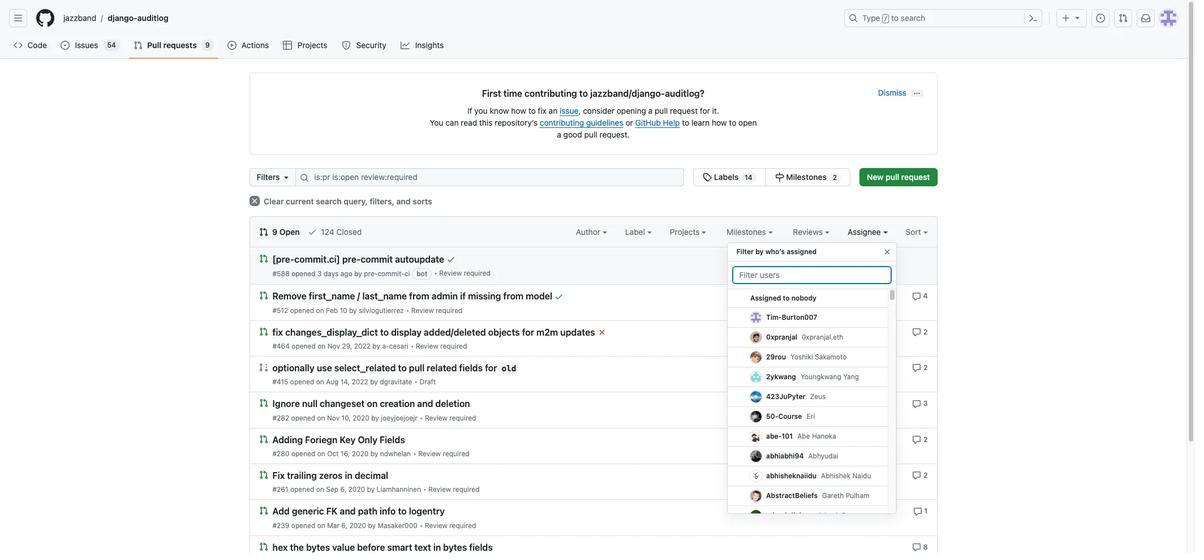Task type: locate. For each thing, give the bounding box(es) containing it.
Filter users text field
[[732, 266, 892, 284]]

0 vertical spatial and
[[397, 196, 411, 206]]

1 link for fix trailing zeros in decimal
[[805, 470, 820, 480]]

open pull request image left "remove" in the left bottom of the page
[[259, 291, 268, 300]]

review required link for joeyjoejoejr
[[425, 414, 476, 422]]

0 horizontal spatial pre-
[[343, 254, 361, 265]]

on left oct
[[318, 450, 326, 458]]

comment image for add generic fk and path info to logentry
[[914, 507, 923, 516]]

by inside optionally use select_related to pull related fields for old #415             opened on aug 14, 2022 by dgravitate • draft
[[370, 378, 378, 386]]

• left draft
[[415, 378, 418, 386]]

open pull request image
[[259, 254, 268, 263], [259, 291, 268, 300], [259, 399, 268, 408], [259, 435, 268, 444], [259, 506, 268, 515]]

1 vertical spatial nov
[[327, 414, 340, 422]]

adding
[[273, 435, 303, 445]]

1 link up 8 link at the bottom right of the page
[[914, 506, 928, 516]]

know
[[490, 106, 509, 116]]

security
[[356, 40, 387, 50]]

review down remove first_name / last_name from admin if missing from model link
[[412, 306, 434, 315]]

1 vertical spatial issue opened image
[[61, 41, 70, 50]]

actions
[[242, 40, 269, 50]]

2022 inside optionally use select_related to pull related fields for old #415             opened on aug 14, 2022 by dgravitate • draft
[[352, 378, 368, 386]]

0 horizontal spatial /
[[101, 13, 103, 23]]

1 horizontal spatial and
[[397, 196, 411, 206]]

on left "sep"
[[316, 485, 324, 494]]

by down path
[[368, 521, 376, 530]]

in
[[345, 471, 353, 481], [434, 542, 441, 553]]

9 left open
[[272, 227, 278, 237]]

1 horizontal spatial 9
[[272, 227, 278, 237]]

good
[[564, 130, 583, 139]]

from left model
[[504, 291, 524, 302]]

• right joeyjoejoejr link
[[420, 414, 423, 422]]

1 up 8
[[925, 507, 928, 515]]

a inside to learn how to open a good pull request.
[[557, 130, 562, 139]]

review required link down logentry
[[425, 521, 476, 530]]

menu
[[727, 238, 897, 553]]

for left the old
[[485, 363, 497, 373]]

1 vertical spatial 1
[[816, 471, 820, 480]]

@abe 101 image
[[751, 431, 762, 442]]

0 vertical spatial pre-
[[343, 254, 361, 265]]

1 2 link from the top
[[913, 327, 928, 337]]

2 vertical spatial for
[[485, 363, 497, 373]]

#512             opened on feb 10 by silviogutierrez • review required
[[273, 306, 463, 315]]

• right the ndwhelan link
[[413, 450, 417, 458]]

1 horizontal spatial request
[[902, 172, 931, 182]]

2 horizontal spatial and
[[417, 399, 433, 409]]

fix left an
[[538, 106, 547, 116]]

old
[[502, 364, 517, 373]]

select_related
[[335, 363, 396, 373]]

pre- down commit
[[364, 270, 378, 278]]

on left aug
[[316, 378, 324, 386]]

open pull request element left ignore on the bottom of the page
[[259, 398, 268, 408]]

milestones for milestones
[[727, 227, 769, 237]]

issue opened image for 1
[[805, 292, 814, 301]]

1 horizontal spatial for
[[522, 327, 535, 337]]

comment image for fix trailing zeros in decimal
[[913, 471, 922, 480]]

1 comment image from the top
[[913, 292, 922, 301]]

/ inside the jazzband / django-auditlog
[[101, 13, 103, 23]]

search left query,
[[316, 196, 342, 206]]

comment image inside 4 'link'
[[913, 292, 922, 301]]

how inside to learn how to open a good pull request.
[[712, 118, 727, 127]]

review down logentry
[[425, 521, 448, 530]]

issue opened image down filter users text box
[[805, 292, 814, 301]]

/ up #512             opened on feb 10 by silviogutierrez • review required
[[358, 291, 360, 302]]

9 for 9 open
[[272, 227, 278, 237]]

review right the ndwhelan link
[[419, 450, 441, 458]]

display
[[391, 327, 422, 337]]

dismiss ...
[[879, 87, 921, 97]]

0 vertical spatial fix
[[538, 106, 547, 116]]

if
[[468, 106, 473, 116]]

in inside fix trailing zeros in decimal #261             opened on sep 6, 2020 by liamhanninen • review required
[[345, 471, 353, 481]]

0 vertical spatial git pull request image
[[1119, 14, 1128, 23]]

review required link down admin
[[412, 306, 463, 315]]

comment image left 8
[[913, 543, 922, 552]]

opened down commit.ci] on the left of the page
[[292, 270, 316, 278]]

git pull request image
[[1119, 14, 1128, 23], [259, 228, 268, 237]]

1 horizontal spatial how
[[712, 118, 727, 127]]

sort button
[[906, 226, 928, 238]]

2020 right 16,
[[352, 450, 369, 458]]

0 vertical spatial request
[[670, 106, 698, 116]]

adarshdigievo adarsh d
[[766, 511, 847, 520]]

feb
[[326, 306, 338, 315]]

2 2 link from the top
[[913, 362, 928, 373]]

1 vertical spatial comment image
[[913, 543, 922, 552]]

repository's
[[495, 118, 538, 127]]

issue link
[[560, 106, 579, 116]]

• down logentry
[[420, 521, 423, 530]]

fields
[[459, 363, 483, 373], [470, 542, 493, 553]]

0 horizontal spatial for
[[485, 363, 497, 373]]

this
[[480, 118, 493, 127]]

1 horizontal spatial a
[[649, 106, 653, 116]]

new pull request link
[[860, 168, 938, 186]]

to inside the 'assigned to nobody' link
[[783, 294, 790, 302]]

on left creation
[[367, 399, 378, 409]]

open pull request image left [pre-
[[259, 254, 268, 263]]

1 vertical spatial 6,
[[342, 521, 348, 530]]

2 for pull
[[924, 363, 928, 372]]

required
[[464, 269, 491, 278], [436, 306, 463, 315], [441, 342, 467, 350], [450, 414, 476, 422], [443, 450, 470, 458], [453, 485, 480, 494], [450, 521, 476, 530]]

2020 right 10,
[[353, 414, 370, 422]]

0 vertical spatial 1
[[816, 292, 820, 300]]

silviogutierrez
[[359, 306, 404, 315]]

0 vertical spatial 9
[[205, 41, 210, 49]]

0 horizontal spatial git pull request image
[[259, 228, 268, 237]]

open pull request image for fix changes_display_dict to display added/deleted objects for m2m updates
[[259, 327, 268, 336]]

graph image
[[401, 41, 410, 50]]

assigned to nobody
[[751, 294, 817, 302]]

0 horizontal spatial from
[[409, 291, 430, 302]]

1 vertical spatial projects
[[670, 227, 702, 237]]

open pull request element up draft pull request element
[[259, 327, 268, 336]]

1 / 6 checks ok image
[[598, 328, 607, 337]]

comment image
[[913, 292, 922, 301], [913, 543, 922, 552]]

50-course eri
[[766, 412, 815, 421]]

nov inside ignore null changeset on creation and deletion #282             opened on nov 10, 2020 by joeyjoejoejr • review required
[[327, 414, 340, 422]]

0 horizontal spatial a
[[557, 130, 562, 139]]

0 vertical spatial milestones
[[787, 172, 827, 182]]

on left feb
[[316, 306, 324, 315]]

1 open pull request image from the top
[[259, 254, 268, 263]]

1
[[816, 292, 820, 300], [816, 471, 820, 480], [925, 507, 928, 515]]

code image
[[14, 41, 23, 50]]

open pull request element for ignore null changeset on creation and deletion
[[259, 398, 268, 408]]

0 horizontal spatial projects
[[298, 40, 328, 50]]

review required link down "11 / 11 checks ok" icon
[[440, 269, 491, 278]]

pre- up ago
[[343, 254, 361, 265]]

0 horizontal spatial 9
[[205, 41, 210, 49]]

opened down generic
[[292, 521, 316, 530]]

5 open pull request element from the top
[[259, 434, 268, 444]]

0 vertical spatial projects
[[298, 40, 328, 50]]

open pull request element for add generic fk and path info to logentry
[[259, 506, 268, 515]]

add generic fk and path info to logentry link
[[273, 506, 445, 517]]

2 open pull request element from the top
[[259, 291, 268, 300]]

who's
[[766, 247, 785, 256]]

on inside adding foriegn key only fields #280             opened on oct 16, 2020 by ndwhelan • review required
[[318, 450, 326, 458]]

open pull request element left "fix"
[[259, 470, 268, 480]]

1 vertical spatial contributing
[[540, 118, 584, 127]]

commit.ci]
[[295, 254, 340, 265]]

on inside fix trailing zeros in decimal #261             opened on sep 6, 2020 by liamhanninen • review required
[[316, 485, 324, 494]]

assigned to nobody link
[[728, 289, 888, 308]]

ignore null changeset on creation and deletion link
[[273, 399, 470, 409]]

2020 inside adding foriegn key only fields #280             opened on oct 16, 2020 by ndwhelan • review required
[[352, 450, 369, 458]]

an
[[549, 106, 558, 116]]

1 vertical spatial 1 link
[[805, 470, 820, 480]]

filter by who's assigned
[[737, 247, 817, 256]]

milestones right milestone icon
[[787, 172, 827, 182]]

4 open pull request element from the top
[[259, 398, 268, 408]]

1 horizontal spatial projects
[[670, 227, 702, 237]]

comment image inside 8 link
[[913, 543, 922, 552]]

2 vertical spatial and
[[340, 506, 356, 517]]

1 vertical spatial 3
[[924, 399, 928, 408]]

0 vertical spatial how
[[511, 106, 527, 116]]

in right zeros in the left bottom of the page
[[345, 471, 353, 481]]

3 2 link from the top
[[913, 434, 928, 444]]

list containing jazzband
[[59, 9, 838, 27]]

4 2 link from the top
[[913, 470, 928, 480]]

tim-
[[766, 313, 782, 322]]

1 vertical spatial milestones
[[727, 227, 769, 237]]

open pull request image left adding
[[259, 435, 268, 444]]

comment image for 8
[[913, 543, 922, 552]]

open pull request image for [pre-commit.ci] pre-commit autoupdate
[[259, 254, 268, 263]]

review required link for masaker000
[[425, 521, 476, 530]]

1 horizontal spatial from
[[504, 291, 524, 302]]

/ left django- at the top of the page
[[101, 13, 103, 23]]

0 horizontal spatial issue opened image
[[61, 41, 70, 50]]

check image
[[308, 228, 317, 237]]

54
[[107, 41, 116, 49]]

1 vertical spatial search
[[316, 196, 342, 206]]

2 open pull request image from the top
[[259, 470, 268, 480]]

0 horizontal spatial search
[[316, 196, 342, 206]]

git pull request image inside 9 open link
[[259, 228, 268, 237]]

review
[[440, 269, 462, 278], [412, 306, 434, 315], [416, 342, 439, 350], [425, 414, 448, 422], [419, 450, 441, 458], [429, 485, 451, 494], [425, 521, 448, 530]]

tag image
[[703, 173, 712, 182]]

and inside clear current search query, filters, and sorts link
[[397, 196, 411, 206]]

and for creation
[[417, 399, 433, 409]]

@2ykwang image
[[751, 371, 762, 383]]

2020 inside ignore null changeset on creation and deletion #282             opened on nov 10, 2020 by joeyjoejoejr • review required
[[353, 414, 370, 422]]

2 vertical spatial issue opened image
[[805, 292, 814, 301]]

to up dgravitate link
[[398, 363, 407, 373]]

review required link for pre-commit-ci
[[440, 269, 491, 278]]

@423jupyter image
[[751, 391, 762, 403]]

1 down filter users text box
[[816, 292, 820, 300]]

comment image for ignore null changeset on creation and deletion
[[913, 400, 922, 409]]

yang
[[844, 373, 859, 381]]

2 link for fields
[[913, 434, 928, 444]]

comment image for 4
[[913, 292, 922, 301]]

open pull request element left adding
[[259, 434, 268, 444]]

opened inside optionally use select_related to pull related fields for old #415             opened on aug 14, 2022 by dgravitate • draft
[[290, 378, 314, 386]]

git pull request image left notifications image
[[1119, 14, 1128, 23]]

7 open pull request element from the top
[[259, 506, 268, 515]]

4 open pull request image from the top
[[259, 435, 268, 444]]

0 vertical spatial comment image
[[913, 292, 922, 301]]

review required link right the ndwhelan link
[[419, 450, 470, 458]]

open pull request element for [pre-commit.ci] pre-commit autoupdate
[[259, 254, 268, 263]]

3 open pull request element from the top
[[259, 327, 268, 336]]

m2m
[[537, 327, 558, 337]]

plus image
[[1062, 14, 1071, 23]]

2 horizontal spatial /
[[884, 15, 888, 23]]

1 horizontal spatial pre-
[[364, 270, 378, 278]]

2 for fields
[[924, 435, 928, 444]]

1 horizontal spatial /
[[358, 291, 360, 302]]

bytes right the text
[[444, 542, 467, 553]]

you can read this repository's contributing guidelines or github help
[[430, 118, 680, 127]]

remove first_name / last_name from admin if missing from model link
[[273, 291, 553, 302]]

1 vertical spatial git pull request image
[[259, 228, 268, 237]]

assignee
[[848, 227, 884, 237]]

request right new
[[902, 172, 931, 182]]

1 from from the left
[[409, 291, 430, 302]]

and right fk
[[340, 506, 356, 517]]

0 vertical spatial fields
[[459, 363, 483, 373]]

to inside add generic fk and path info to logentry #239             opened on mar 6, 2020 by masaker000 • review required
[[398, 506, 407, 517]]

1 open pull request image from the top
[[259, 327, 268, 336]]

milestones inside popup button
[[727, 227, 769, 237]]

0 vertical spatial 6,
[[341, 485, 347, 494]]

by right filter
[[756, 247, 764, 256]]

• up logentry
[[424, 485, 427, 494]]

last_name
[[363, 291, 407, 302]]

comment image inside 3 link
[[913, 400, 922, 409]]

1 vertical spatial request
[[902, 172, 931, 182]]

projects
[[298, 40, 328, 50], [670, 227, 702, 237]]

pull up "draft" link
[[409, 363, 425, 373]]

on inside optionally use select_related to pull related fields for old #415             opened on aug 14, 2022 by dgravitate • draft
[[316, 378, 324, 386]]

clear current search query, filters, and sorts link
[[249, 196, 432, 206]]

1 bytes from the left
[[306, 542, 330, 553]]

commit-
[[378, 270, 405, 278]]

by right ago
[[355, 270, 362, 278]]

pull
[[147, 40, 161, 50]]

1 horizontal spatial fix
[[538, 106, 547, 116]]

command palette image
[[1029, 14, 1038, 23]]

6, inside fix trailing zeros in decimal #261             opened on sep 6, 2020 by liamhanninen • review required
[[341, 485, 347, 494]]

#280
[[273, 450, 290, 458]]

2020 down decimal
[[349, 485, 365, 494]]

sorts
[[413, 196, 432, 206]]

1 vertical spatial open pull request image
[[259, 470, 268, 480]]

guidelines
[[587, 118, 624, 127]]

2 vertical spatial open pull request image
[[259, 542, 268, 551]]

comment image for adding foriegn key only fields
[[913, 435, 922, 444]]

joeyjoejoejr
[[381, 414, 418, 422]]

9 open
[[270, 227, 300, 237]]

0xpranjal 0xpranjal.eth
[[766, 333, 844, 341]]

2 link for pull
[[913, 362, 928, 373]]

model
[[526, 291, 553, 302]]

1 horizontal spatial bytes
[[444, 542, 467, 553]]

pull inside to learn how to open a good pull request.
[[585, 130, 598, 139]]

or
[[626, 118, 634, 127]]

projects right label popup button
[[670, 227, 702, 237]]

requests
[[163, 40, 197, 50]]

for left it.
[[700, 106, 711, 116]]

projects right table icon at left
[[298, 40, 328, 50]]

• inside ignore null changeset on creation and deletion #282             opened on nov 10, 2020 by joeyjoejoejr • review required
[[420, 414, 423, 422]]

4 link
[[913, 291, 928, 301]]

open pull request image for fix trailing zeros in decimal
[[259, 470, 268, 480]]

to
[[892, 13, 899, 23], [580, 88, 588, 99], [529, 106, 536, 116], [682, 118, 690, 127], [730, 118, 737, 127], [783, 294, 790, 302], [380, 327, 389, 337], [398, 363, 407, 373], [398, 506, 407, 517]]

how down it.
[[712, 118, 727, 127]]

git pull request image left 9 open on the top left of the page
[[259, 228, 268, 237]]

0 vertical spatial for
[[700, 106, 711, 116]]

5 open pull request image from the top
[[259, 506, 268, 515]]

/ inside the type / to search
[[884, 15, 888, 23]]

1 horizontal spatial in
[[434, 542, 441, 553]]

1 vertical spatial fix
[[273, 327, 283, 337]]

required inside fix trailing zeros in decimal #261             opened on sep 6, 2020 by liamhanninen • review required
[[453, 485, 480, 494]]

changes_display_dict
[[285, 327, 378, 337]]

x image
[[249, 196, 260, 206]]

1 link down filter users text box
[[805, 291, 820, 301]]

open pull request image up draft pull request element
[[259, 327, 268, 336]]

reviews
[[794, 227, 826, 237]]

3 link
[[913, 398, 928, 409]]

from down bot at the left of page
[[409, 291, 430, 302]]

2 horizontal spatial issue opened image
[[1097, 14, 1106, 23]]

a up github
[[649, 106, 653, 116]]

open pull request image left "fix"
[[259, 470, 268, 480]]

9 left 'play' icon
[[205, 41, 210, 49]]

8 / 8 checks ok image
[[555, 292, 564, 301]]

None search field
[[249, 168, 851, 186]]

review required link down "deletion" on the bottom left
[[425, 414, 476, 422]]

review up logentry
[[429, 485, 451, 494]]

issue opened image
[[1097, 14, 1106, 23], [61, 41, 70, 50], [805, 292, 814, 301]]

1 link up abstractbeliefs gareth pulham
[[805, 470, 820, 480]]

0 horizontal spatial milestones
[[727, 227, 769, 237]]

open pull request image left add
[[259, 506, 268, 515]]

bot
[[417, 270, 428, 278]]

0 horizontal spatial bytes
[[306, 542, 330, 553]]

milestone image
[[776, 173, 785, 182]]

1 open pull request element from the top
[[259, 254, 268, 263]]

9
[[205, 41, 210, 49], [272, 227, 278, 237]]

milestones inside issue element
[[787, 172, 827, 182]]

1 vertical spatial 2022
[[352, 378, 368, 386]]

0 vertical spatial search
[[901, 13, 926, 23]]

0 horizontal spatial 3
[[318, 270, 322, 278]]

on
[[316, 306, 324, 315], [318, 342, 326, 350], [316, 378, 324, 386], [367, 399, 378, 409], [317, 414, 325, 422], [318, 450, 326, 458], [316, 485, 324, 494], [317, 521, 325, 530]]

1 link for remove first_name / last_name from admin if missing from model
[[805, 291, 820, 301]]

opened down optionally
[[290, 378, 314, 386]]

to left nobody
[[783, 294, 790, 302]]

a down you can read this repository's contributing guidelines or github help
[[557, 130, 562, 139]]

review required link down fix changes_display_dict to display added/deleted objects for m2m updates "link"
[[416, 342, 467, 350]]

to up ,
[[580, 88, 588, 99]]

open pull request image
[[259, 327, 268, 336], [259, 470, 268, 480], [259, 542, 268, 551]]

1 vertical spatial and
[[417, 399, 433, 409]]

@abhiabhi94 image
[[751, 451, 762, 462]]

1 horizontal spatial git pull request image
[[1119, 14, 1128, 23]]

request up 'help' on the right of page
[[670, 106, 698, 116]]

adding foriegn key only fields #280             opened on oct 16, 2020 by ndwhelan • review required
[[273, 435, 470, 458]]

6 open pull request element from the top
[[259, 470, 268, 480]]

issue opened image right triangle down icon
[[1097, 14, 1106, 23]]

3 open pull request image from the top
[[259, 399, 268, 408]]

0 vertical spatial issue opened image
[[1097, 14, 1106, 23]]

for left m2m
[[522, 327, 535, 337]]

cesari
[[389, 342, 409, 350]]

issue opened image left issues
[[61, 41, 70, 50]]

0 vertical spatial 1 link
[[805, 291, 820, 301]]

masaker000 link
[[378, 521, 418, 530]]

0 horizontal spatial and
[[340, 506, 356, 517]]

bytes
[[306, 542, 330, 553], [444, 542, 467, 553]]

tim-burton007 link
[[728, 308, 888, 328]]

abstractbeliefs gareth pulham
[[766, 491, 870, 500]]

value
[[332, 542, 355, 553]]

1 vertical spatial 9
[[272, 227, 278, 237]]

opened inside ignore null changeset on creation and deletion #282             opened on nov 10, 2020 by joeyjoejoejr • review required
[[291, 414, 315, 422]]

1 vertical spatial a
[[557, 130, 562, 139]]

0xpranjal
[[766, 333, 797, 341]]

review inside add generic fk and path info to logentry #239             opened on mar 6, 2020 by masaker000 • review required
[[425, 521, 448, 530]]

in right the text
[[434, 542, 441, 553]]

d
[[842, 511, 847, 520]]

review required link for ndwhelan
[[419, 450, 470, 458]]

and inside ignore null changeset on creation and deletion #282             opened on nov 10, 2020 by joeyjoejoejr • review required
[[417, 399, 433, 409]]

2 comment image from the top
[[913, 543, 922, 552]]

1 vertical spatial pre-
[[364, 270, 378, 278]]

pull down contributing guidelines link
[[585, 130, 598, 139]]

the
[[290, 542, 304, 553]]

open pull request element
[[259, 254, 268, 263], [259, 291, 268, 300], [259, 327, 268, 336], [259, 398, 268, 408], [259, 434, 268, 444], [259, 470, 268, 480], [259, 506, 268, 515], [259, 542, 268, 551]]

opened inside adding foriegn key only fields #280             opened on oct 16, 2020 by ndwhelan • review required
[[292, 450, 316, 458]]

1 vertical spatial how
[[712, 118, 727, 127]]

9 for 9
[[205, 41, 210, 49]]

Issues search field
[[296, 168, 685, 186]]

and for filters,
[[397, 196, 411, 206]]

optionally use select_related to pull related fields for old #415             opened on aug 14, 2022 by dgravitate • draft
[[273, 363, 517, 386]]

1 horizontal spatial milestones
[[787, 172, 827, 182]]

generic
[[292, 506, 324, 517]]

first_name
[[309, 291, 355, 302]]

review required link for a-cesari
[[416, 342, 467, 350]]

2 inside the milestones 2
[[833, 173, 838, 182]]

sep
[[326, 485, 339, 494]]

by down ignore null changeset on creation and deletion link
[[372, 414, 379, 422]]

and left sorts
[[397, 196, 411, 206]]

by down decimal
[[367, 485, 375, 494]]

dgravitate
[[380, 378, 412, 386]]

0 horizontal spatial request
[[670, 106, 698, 116]]

list
[[59, 9, 838, 27]]

0 vertical spatial nov
[[328, 342, 340, 350]]

burton007
[[782, 313, 818, 322]]

0 vertical spatial open pull request image
[[259, 327, 268, 336]]

1 horizontal spatial issue opened image
[[805, 292, 814, 301]]

2 open pull request image from the top
[[259, 291, 268, 300]]

2022 down select_related
[[352, 378, 368, 386]]

on left mar
[[317, 521, 325, 530]]

0 horizontal spatial how
[[511, 106, 527, 116]]

labels 14
[[712, 172, 753, 182]]

/ for jazzband
[[101, 13, 103, 23]]

sort
[[906, 227, 922, 237]]

29rou yoshiki sakamoto
[[766, 353, 847, 361]]

0 vertical spatial in
[[345, 471, 353, 481]]

comment image
[[913, 328, 922, 337], [913, 364, 922, 373], [913, 400, 922, 409], [913, 435, 922, 444], [913, 471, 922, 480], [914, 507, 923, 516]]

0 vertical spatial 3
[[318, 270, 322, 278]]

first
[[482, 88, 501, 99]]

none search field containing filters
[[249, 168, 851, 186]]

0 horizontal spatial in
[[345, 471, 353, 481]]

reviews button
[[794, 226, 830, 238]]

1 vertical spatial for
[[522, 327, 535, 337]]



Task type: vqa. For each thing, say whether or not it's contained in the screenshot.
updates
yes



Task type: describe. For each thing, give the bounding box(es) containing it.
6, inside add generic fk and path info to logentry #239             opened on mar 6, 2020 by masaker000 • review required
[[342, 521, 348, 530]]

draft
[[420, 378, 436, 386]]

1 vertical spatial in
[[434, 542, 441, 553]]

code
[[27, 40, 47, 50]]

open pull request element for fix trailing zeros in decimal
[[259, 470, 268, 480]]

to right 'help' on the right of page
[[682, 118, 690, 127]]

jazzband link
[[59, 9, 101, 27]]

assigned
[[787, 247, 817, 256]]

2 horizontal spatial for
[[700, 106, 711, 116]]

required inside add generic fk and path info to logentry #239             opened on mar 6, 2020 by masaker000 • review required
[[450, 521, 476, 530]]

jazzband / django-auditlog
[[63, 13, 169, 23]]

open pull request image for ignore null changeset on creation and deletion
[[259, 399, 268, 408]]

review inside fix trailing zeros in decimal #261             opened on sep 6, 2020 by liamhanninen • review required
[[429, 485, 451, 494]]

• inside fix trailing zeros in decimal #261             opened on sep 6, 2020 by liamhanninen • review required
[[424, 485, 427, 494]]

• inside adding foriegn key only fields #280             opened on oct 16, 2020 by ndwhelan • review required
[[413, 450, 417, 458]]

review inside adding foriegn key only fields #280             opened on oct 16, 2020 by ndwhelan • review required
[[419, 450, 441, 458]]

abhisheknaiidu abhishek naidu
[[766, 472, 871, 480]]

missing
[[468, 291, 501, 302]]

abhyudai
[[809, 452, 838, 460]]

a-
[[382, 342, 389, 350]]

auditlog
[[137, 13, 169, 23]]

review down fix changes_display_dict to display added/deleted objects for m2m updates "link"
[[416, 342, 439, 350]]

menu containing filter by who's assigned
[[727, 238, 897, 553]]

new pull request
[[868, 172, 931, 182]]

assigned
[[751, 294, 781, 302]]

fix changes_display_dict to display added/deleted objects for m2m updates
[[273, 327, 596, 337]]

issue
[[560, 106, 579, 116]]

milestones button
[[727, 226, 773, 238]]

2 link for decimal
[[913, 470, 928, 480]]

required inside adding foriegn key only fields #280             opened on oct 16, 2020 by ndwhelan • review required
[[443, 450, 470, 458]]

filters,
[[370, 196, 395, 206]]

2 for decimal
[[924, 471, 928, 480]]

filters button
[[249, 168, 296, 186]]

review inside ignore null changeset on creation and deletion #282             opened on nov 10, 2020 by joeyjoejoejr • review required
[[425, 414, 448, 422]]

2 vertical spatial 1
[[925, 507, 928, 515]]

review required link for silviogutierrez
[[412, 306, 463, 315]]

notifications image
[[1142, 14, 1151, 23]]

by inside add generic fk and path info to logentry #239             opened on mar 6, 2020 by masaker000 • review required
[[368, 521, 376, 530]]

to inside optionally use select_related to pull related fields for old #415             opened on aug 14, 2022 by dgravitate • draft
[[398, 363, 407, 373]]

mar
[[327, 521, 340, 530]]

comment image for optionally use select_related to pull related fields for
[[913, 364, 922, 373]]

opened down "remove" in the left bottom of the page
[[290, 306, 314, 315]]

to right type
[[892, 13, 899, 23]]

comment image for fix changes_display_dict to display added/deleted objects for m2m updates
[[913, 328, 922, 337]]

dismiss
[[879, 88, 907, 97]]

#239
[[273, 521, 290, 530]]

table image
[[283, 41, 292, 50]]

tim-burton007
[[766, 313, 818, 322]]

by right 10
[[349, 306, 357, 315]]

issue opened image for issues
[[61, 41, 70, 50]]

0 vertical spatial 2022
[[354, 342, 371, 350]]

11 / 11 checks ok image
[[447, 255, 456, 264]]

[pre-commit.ci] pre-commit autoupdate
[[273, 254, 444, 265]]

draft pull request image
[[259, 363, 268, 372]]

on down changes_display_dict at bottom
[[318, 342, 326, 350]]

security link
[[337, 37, 392, 54]]

abhiabhi94
[[766, 452, 804, 460]]

...
[[914, 87, 921, 96]]

@50 course image
[[751, 411, 762, 422]]

opened inside fix trailing zeros in decimal #261             opened on sep 6, 2020 by liamhanninen • review required
[[290, 485, 314, 494]]

on inside add generic fk and path info to logentry #239             opened on mar 6, 2020 by masaker000 • review required
[[317, 521, 325, 530]]

can
[[446, 118, 459, 127]]

on down 'null'
[[317, 414, 325, 422]]

#415
[[273, 378, 288, 386]]

github
[[636, 118, 661, 127]]

@abhisheknaiidu image
[[751, 471, 762, 482]]

0 horizontal spatial fix
[[273, 327, 283, 337]]

2020 inside fix trailing zeros in decimal #261             opened on sep 6, 2020 by liamhanninen • review required
[[349, 485, 365, 494]]

jazzband/django-
[[591, 88, 665, 99]]

2020 inside add generic fk and path info to logentry #239             opened on mar 6, 2020 by masaker000 • review required
[[350, 521, 366, 530]]

related
[[427, 363, 457, 373]]

github help link
[[636, 118, 680, 127]]

before
[[357, 542, 385, 553]]

abhisheknaiidu
[[766, 472, 817, 480]]

29,
[[342, 342, 352, 350]]

• right cesari
[[411, 342, 414, 350]]

issue opened image
[[805, 471, 814, 480]]

1 vertical spatial fields
[[470, 542, 493, 553]]

triangle down image
[[1074, 13, 1083, 22]]

8 open pull request element from the top
[[259, 542, 268, 551]]

opened right the #464
[[292, 342, 316, 350]]

1 for remove first_name / last_name from admin if missing from model
[[816, 292, 820, 300]]

clear current search query, filters, and sorts
[[262, 196, 432, 206]]

9 open link
[[259, 226, 300, 238]]

ci
[[405, 270, 410, 278]]

homepage image
[[36, 9, 54, 27]]

• down remove first_name / last_name from admin if missing from model link
[[406, 306, 410, 315]]

if
[[460, 291, 466, 302]]

updates
[[561, 327, 596, 337]]

current
[[286, 196, 314, 206]]

• inside optionally use select_related to pull related fields for old #415             opened on aug 14, 2022 by dgravitate • draft
[[415, 378, 418, 386]]

@abstractbeliefs image
[[751, 490, 762, 502]]

type
[[863, 13, 881, 23]]

by left a- at bottom
[[373, 342, 381, 350]]

50-
[[766, 412, 779, 421]]

fields inside optionally use select_related to pull related fields for old #415             opened on aug 14, 2022 by dgravitate • draft
[[459, 363, 483, 373]]

abhiabhi94 abhyudai
[[766, 452, 838, 460]]

review required link for liamhanninen
[[429, 485, 480, 494]]

open pull request element for fix changes_display_dict to display added/deleted objects for m2m updates
[[259, 327, 268, 336]]

for inside optionally use select_related to pull related fields for old #415             opened on aug 14, 2022 by dgravitate • draft
[[485, 363, 497, 373]]

@29rou image
[[751, 352, 762, 363]]

by inside ignore null changeset on creation and deletion #282             opened on nov 10, 2020 by joeyjoejoejr • review required
[[372, 414, 379, 422]]

add generic fk and path info to logentry #239             opened on mar 6, 2020 by masaker000 • review required
[[273, 506, 476, 530]]

fk
[[326, 506, 338, 517]]

to left open
[[730, 118, 737, 127]]

play image
[[227, 41, 236, 50]]

shield image
[[342, 41, 351, 50]]

opened inside add generic fk and path info to logentry #239             opened on mar 6, 2020 by masaker000 • review required
[[292, 521, 316, 530]]

1 for fix trailing zeros in decimal
[[816, 471, 820, 480]]

open pull request image for add generic fk and path info to logentry
[[259, 506, 268, 515]]

type / to search
[[863, 13, 926, 23]]

1 horizontal spatial 3
[[924, 399, 928, 408]]

projects inside popup button
[[670, 227, 702, 237]]

abstractbeliefs
[[766, 491, 818, 500]]

close menu image
[[883, 247, 892, 257]]

masaker000
[[378, 521, 418, 530]]

added/deleted
[[424, 327, 486, 337]]

open pull request image for remove first_name / last_name from admin if missing from model
[[259, 291, 268, 300]]

pull up github help link at the right top of page
[[655, 106, 668, 116]]

/ for type
[[884, 15, 888, 23]]

Search all issues text field
[[296, 168, 685, 186]]

open pull request element for remove first_name / last_name from admin if missing from model
[[259, 291, 268, 300]]

draft pull request element
[[259, 362, 268, 372]]

milestones for milestones 2
[[787, 172, 827, 182]]

by inside fix trailing zeros in decimal #261             opened on sep 6, 2020 by liamhanninen • review required
[[367, 485, 375, 494]]

issues
[[75, 40, 98, 50]]

8
[[924, 543, 928, 551]]

• inside add generic fk and path info to logentry #239             opened on mar 6, 2020 by masaker000 • review required
[[420, 521, 423, 530]]

open
[[739, 118, 757, 127]]

review down "11 / 11 checks ok" icon
[[440, 269, 462, 278]]

@0xpranjal image
[[751, 332, 762, 343]]

open pull request element for adding foriegn key only fields
[[259, 434, 268, 444]]

and inside add generic fk and path info to logentry #239             opened on mar 6, 2020 by masaker000 • review required
[[340, 506, 356, 517]]

[pre-
[[273, 254, 295, 265]]

projects button
[[670, 226, 707, 238]]

author
[[576, 227, 603, 237]]

insights link
[[396, 37, 450, 54]]

0xpranjal.eth
[[802, 333, 844, 341]]

0 vertical spatial contributing
[[525, 88, 577, 99]]

14,
[[341, 378, 350, 386]]

2 bytes from the left
[[444, 542, 467, 553]]

git pull request image
[[134, 41, 143, 50]]

required inside ignore null changeset on creation and deletion #282             opened on nov 10, 2020 by joeyjoejoejr • review required
[[450, 414, 476, 422]]

assignee button
[[848, 226, 888, 238]]

2 vertical spatial 1 link
[[914, 506, 928, 516]]

gareth
[[822, 491, 844, 500]]

fields
[[380, 435, 405, 445]]

naidu
[[853, 472, 871, 480]]

learn
[[692, 118, 710, 127]]

issue element
[[694, 168, 851, 186]]

3 open pull request image from the top
[[259, 542, 268, 551]]

4
[[924, 292, 928, 300]]

to up repository's
[[529, 106, 536, 116]]

query,
[[344, 196, 368, 206]]

124 closed
[[319, 227, 362, 237]]

use
[[317, 363, 332, 373]]

draft link
[[420, 378, 436, 386]]

zeus
[[810, 392, 826, 401]]

2 from from the left
[[504, 291, 524, 302]]

search image
[[300, 173, 309, 182]]

• right bot at the left of page
[[434, 269, 438, 278]]

label button
[[626, 226, 652, 238]]

1 horizontal spatial search
[[901, 13, 926, 23]]

#464             opened on nov 29, 2022 by a-cesari • review required
[[273, 342, 467, 350]]

0 vertical spatial a
[[649, 106, 653, 116]]

liamhanninen link
[[377, 485, 421, 494]]

by inside adding foriegn key only fields #280             opened on oct 16, 2020 by ndwhelan • review required
[[371, 450, 378, 458]]

to up a- at bottom
[[380, 327, 389, 337]]

[pre-commit.ci] pre-commit autoupdate link
[[273, 254, 444, 265]]

contributing guidelines link
[[540, 118, 624, 127]]

pull inside optionally use select_related to pull related fields for old #415             opened on aug 14, 2022 by dgravitate • draft
[[409, 363, 425, 373]]

adding foriegn key only fields link
[[273, 435, 405, 445]]

django-auditlog link
[[103, 9, 173, 27]]

10
[[340, 306, 347, 315]]

@tim burton007 image
[[751, 312, 762, 323]]

fix changes_display_dict to display added/deleted objects for m2m updates link
[[273, 327, 596, 337]]

open pull request image for adding foriegn key only fields
[[259, 435, 268, 444]]

silviogutierrez link
[[359, 306, 404, 315]]

triangle down image
[[282, 173, 291, 182]]

pull right new
[[886, 172, 900, 182]]



